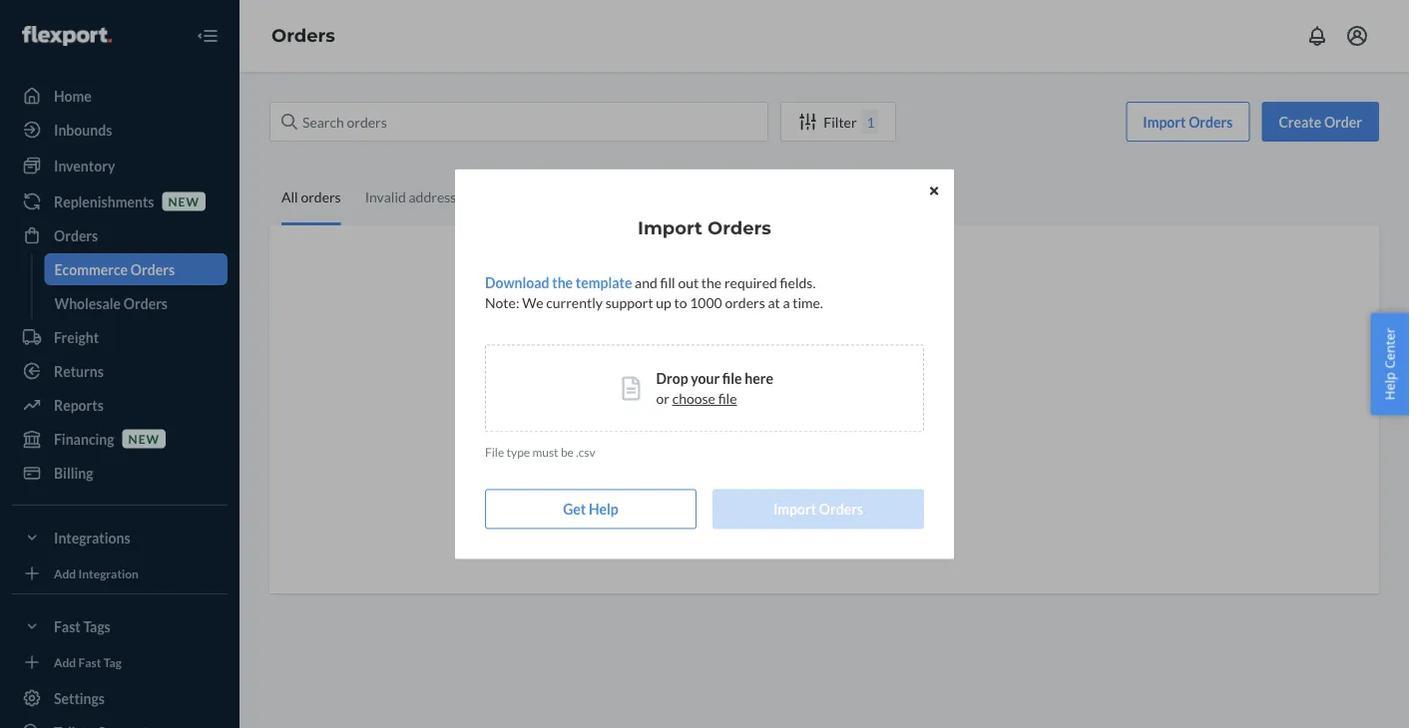 Task type: locate. For each thing, give the bounding box(es) containing it.
a
[[783, 294, 790, 311]]

1000
[[690, 294, 722, 311]]

must
[[532, 446, 559, 460]]

1 vertical spatial help
[[589, 501, 619, 518]]

import inside button
[[774, 501, 817, 518]]

import
[[638, 217, 703, 239], [774, 501, 817, 518]]

file
[[723, 370, 742, 387], [718, 390, 737, 407]]

download the template and fill out the required fields. note: we currently support up to 1000 orders at a time.
[[485, 274, 823, 311]]

1 vertical spatial import orders
[[774, 501, 863, 518]]

orders
[[708, 217, 772, 239], [819, 501, 863, 518]]

0 vertical spatial import orders
[[638, 217, 772, 239]]

1 horizontal spatial the
[[702, 274, 722, 291]]

import orders
[[638, 217, 772, 239], [774, 501, 863, 518]]

time.
[[793, 294, 823, 311]]

0 vertical spatial help
[[1381, 372, 1399, 401]]

drop your file here or choose file
[[656, 370, 773, 407]]

0 horizontal spatial the
[[552, 274, 573, 291]]

1 horizontal spatial import orders
[[774, 501, 863, 518]]

1 vertical spatial orders
[[819, 501, 863, 518]]

help center button
[[1371, 313, 1409, 416]]

file down your
[[718, 390, 737, 407]]

your
[[691, 370, 720, 387]]

1 horizontal spatial help
[[1381, 372, 1399, 401]]

1 vertical spatial import
[[774, 501, 817, 518]]

download
[[485, 274, 550, 291]]

the
[[552, 274, 573, 291], [702, 274, 722, 291]]

here
[[745, 370, 773, 387]]

0 horizontal spatial orders
[[708, 217, 772, 239]]

get
[[563, 501, 586, 518]]

the up 1000
[[702, 274, 722, 291]]

or
[[656, 390, 670, 407]]

get help
[[563, 501, 619, 518]]

0 vertical spatial import
[[638, 217, 703, 239]]

help down the center
[[1381, 372, 1399, 401]]

and
[[635, 274, 658, 291]]

drop
[[656, 370, 688, 387]]

1 horizontal spatial orders
[[819, 501, 863, 518]]

help inside import orders 'dialog'
[[589, 501, 619, 518]]

help
[[1381, 372, 1399, 401], [589, 501, 619, 518]]

the up currently
[[552, 274, 573, 291]]

fields.
[[780, 274, 816, 291]]

0 horizontal spatial help
[[589, 501, 619, 518]]

help right get
[[589, 501, 619, 518]]

0 vertical spatial file
[[723, 370, 742, 387]]

choose
[[672, 390, 716, 407]]

up
[[656, 294, 672, 311]]

file left here
[[723, 370, 742, 387]]

fill
[[660, 274, 675, 291]]

get help link
[[485, 490, 697, 530]]

1 the from the left
[[552, 274, 573, 291]]

note:
[[485, 294, 520, 311]]

out
[[678, 274, 699, 291]]

1 horizontal spatial import
[[774, 501, 817, 518]]

.csv
[[576, 446, 596, 460]]

1 vertical spatial file
[[718, 390, 737, 407]]

help center
[[1381, 328, 1399, 401]]

template
[[576, 274, 632, 291]]



Task type: vqa. For each thing, say whether or not it's contained in the screenshot.
Integration in the bottom left of the page
no



Task type: describe. For each thing, give the bounding box(es) containing it.
file type must be .csv
[[485, 446, 596, 460]]

we
[[522, 294, 544, 311]]

to
[[674, 294, 687, 311]]

2 the from the left
[[702, 274, 722, 291]]

close image
[[930, 185, 938, 197]]

currently
[[546, 294, 603, 311]]

center
[[1381, 328, 1399, 369]]

0 horizontal spatial import
[[638, 217, 703, 239]]

file
[[485, 446, 504, 460]]

required
[[725, 274, 777, 291]]

support
[[606, 294, 653, 311]]

orders inside button
[[819, 501, 863, 518]]

download the template link
[[485, 274, 632, 291]]

file alt image
[[622, 377, 640, 401]]

import orders button
[[713, 490, 924, 530]]

0 vertical spatial orders
[[708, 217, 772, 239]]

import orders inside button
[[774, 501, 863, 518]]

0 horizontal spatial import orders
[[638, 217, 772, 239]]

help inside "button"
[[1381, 372, 1399, 401]]

at
[[768, 294, 780, 311]]

import orders dialog
[[455, 169, 954, 560]]

be
[[561, 446, 574, 460]]

orders
[[725, 294, 765, 311]]

type
[[507, 446, 530, 460]]



